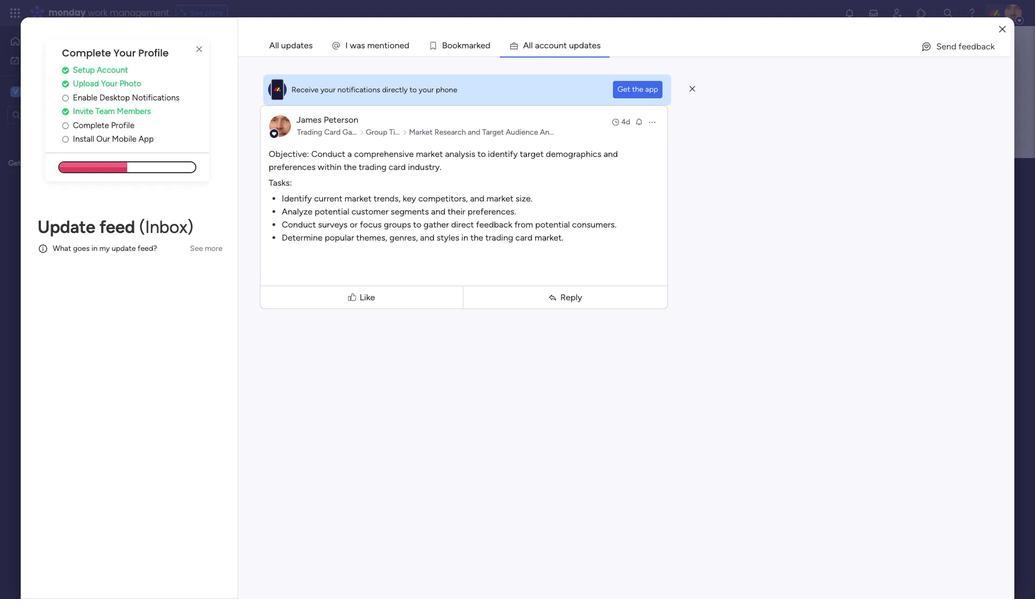 Task type: locate. For each thing, give the bounding box(es) containing it.
1 vertical spatial trading
[[486, 233, 513, 243]]

3 e from the left
[[481, 40, 485, 51]]

popular
[[325, 233, 354, 243]]

the down direct
[[470, 233, 483, 243]]

4 e from the left
[[592, 40, 597, 51]]

virtual inside workspace selection element
[[25, 86, 51, 97]]

or down by
[[55, 171, 62, 180]]

1 k from the left
[[457, 40, 462, 51]]

virtual pet game up description on the top left of page
[[271, 162, 415, 186]]

0 horizontal spatial market
[[345, 194, 372, 204]]

see inside 'button'
[[190, 8, 203, 17]]

what
[[53, 244, 71, 254]]

market research and target audience analysis
[[409, 128, 568, 137]]

work right the monday
[[88, 7, 107, 19]]

0 vertical spatial workspace
[[42, 147, 79, 156]]

tab list inside dialog
[[260, 35, 1010, 57]]

0 horizontal spatial feedback
[[476, 220, 512, 230]]

check circle image inside upload your photo link
[[62, 80, 69, 88]]

to down segments at the left top of the page
[[413, 220, 422, 230]]

market.
[[535, 233, 564, 243]]

dapulse x slim image
[[193, 43, 206, 56], [690, 84, 695, 94]]

a down trading card game
[[347, 149, 352, 159]]

all
[[269, 40, 279, 51]]

potential up surveys
[[315, 207, 349, 217]]

virtual pet game up search in workspace field
[[25, 86, 92, 97]]

dialog
[[21, 17, 1014, 600]]

circle o image inside enable desktop notifications "link"
[[62, 94, 69, 102]]

1 t from the left
[[384, 40, 388, 51]]

game up invite
[[69, 86, 92, 97]]

2 d from the left
[[485, 40, 490, 51]]

m left the i
[[367, 40, 375, 51]]

0 horizontal spatial members
[[117, 107, 151, 117]]

see inside button
[[190, 244, 203, 253]]

virtual down objective: on the left top of the page
[[271, 162, 327, 186]]

pet inside workspace selection element
[[54, 86, 67, 97]]

monday work management
[[48, 7, 169, 19]]

complete for complete your profile
[[62, 46, 111, 60]]

slider arrow image left market
[[403, 127, 407, 138]]

1 horizontal spatial market
[[416, 149, 443, 159]]

e right r
[[481, 40, 485, 51]]

2 vertical spatial check circle image
[[62, 108, 69, 116]]

game down peterson
[[342, 128, 363, 137]]

reply button
[[465, 289, 665, 307]]

in left my
[[91, 244, 97, 254]]

n right the i
[[395, 40, 400, 51]]

check circle image inside setup account link
[[62, 66, 69, 74]]

complete your profile
[[62, 46, 169, 60]]

add from templates button
[[205, 280, 300, 302]]

see more button
[[186, 240, 227, 258]]

objective: conduct a comprehensive market analysis to identify target demographics and preferences within the trading card industry. tasks: identify current market trends, key competitors, and market size. analyze potential customer segments and their preferences. conduct surveys or focus groups to gather direct feedback from potential consumers. determine popular themes, genres, and styles in the trading card market.
[[269, 149, 618, 243]]

2 u from the left
[[569, 40, 574, 51]]

get the app
[[617, 85, 658, 94]]

started
[[23, 159, 47, 168]]

dialog containing update feed
[[21, 17, 1014, 600]]

0 horizontal spatial d
[[404, 40, 409, 51]]

in
[[461, 233, 468, 243], [91, 244, 97, 254], [288, 258, 295, 270]]

e right the i
[[400, 40, 404, 51]]

workspace up by
[[42, 147, 79, 156]]

your left phone
[[419, 85, 434, 94]]

m for a
[[462, 40, 469, 51]]

pet up description on the top left of page
[[331, 162, 358, 186]]

1 horizontal spatial s
[[597, 40, 601, 51]]

your for profile
[[114, 46, 136, 60]]

2 m from the left
[[462, 40, 469, 51]]

update
[[112, 244, 136, 254]]

install our mobile app
[[73, 135, 154, 144]]

t right p
[[589, 40, 592, 51]]

in left the this
[[288, 258, 295, 270]]

add inside button
[[213, 285, 229, 296]]

0 horizontal spatial s
[[361, 40, 365, 51]]

check circle image inside invite team members link
[[62, 108, 69, 116]]

slider arrow image
[[359, 127, 364, 138], [403, 127, 407, 138]]

pet up search in workspace field
[[54, 86, 67, 97]]

potential up market.
[[535, 220, 570, 230]]

1 vertical spatial profile
[[111, 121, 134, 130]]

circle o image up search in workspace field
[[62, 94, 69, 102]]

trading down comprehensive
[[359, 162, 387, 172]]

0 horizontal spatial in
[[91, 244, 97, 254]]

0 horizontal spatial add
[[213, 285, 229, 296]]

0 horizontal spatial k
[[457, 40, 462, 51]]

n left the i
[[379, 40, 384, 51]]

1 vertical spatial game
[[342, 128, 363, 137]]

s
[[361, 40, 365, 51], [597, 40, 601, 51]]

market
[[409, 128, 433, 137]]

i
[[345, 40, 348, 51]]

direct
[[451, 220, 474, 230]]

2 see from the top
[[190, 244, 203, 253]]

0 vertical spatial trading
[[359, 162, 387, 172]]

a right i
[[357, 40, 361, 51]]

2 o from the left
[[447, 40, 452, 51]]

0 vertical spatial virtual
[[25, 86, 51, 97]]

circle o image for install
[[62, 136, 69, 144]]

focus
[[360, 220, 382, 230]]

check circle image left upload
[[62, 80, 69, 88]]

tab list containing all updates
[[260, 35, 1010, 57]]

n left p
[[559, 40, 564, 51]]

and
[[468, 128, 480, 137], [604, 149, 618, 159], [470, 194, 484, 204], [431, 207, 446, 217], [420, 233, 435, 243]]

1 horizontal spatial work
[[88, 7, 107, 19]]

your
[[320, 85, 336, 94], [419, 85, 434, 94]]

home button
[[7, 33, 117, 50]]

1 horizontal spatial from
[[231, 285, 250, 296]]

2 horizontal spatial d
[[579, 40, 584, 51]]

u
[[554, 40, 559, 51], [569, 40, 574, 51]]

key
[[403, 194, 416, 204]]

0 vertical spatial dapulse x slim image
[[193, 43, 206, 56]]

add down you
[[213, 285, 229, 296]]

1 vertical spatial work
[[36, 55, 53, 64]]

0 vertical spatial or
[[55, 171, 62, 180]]

update feed (inbox)
[[38, 217, 193, 238]]

2 n from the left
[[395, 40, 400, 51]]

pet
[[54, 86, 67, 97], [331, 162, 358, 186]]

directly
[[382, 85, 408, 94]]

see left plans
[[190, 8, 203, 17]]

0 vertical spatial work
[[88, 7, 107, 19]]

o left p
[[549, 40, 554, 51]]

1 horizontal spatial potential
[[535, 220, 570, 230]]

1 circle o image from the top
[[62, 94, 69, 102]]

and left target
[[468, 128, 480, 137]]

0 horizontal spatial from
[[57, 219, 73, 228]]

see left more
[[190, 244, 203, 253]]

get left started
[[8, 159, 21, 168]]

1 c from the left
[[539, 40, 544, 51]]

add
[[270, 189, 284, 198], [213, 285, 229, 296]]

0 vertical spatial get
[[617, 85, 630, 94]]

0 vertical spatial game
[[69, 86, 92, 97]]

or left focus
[[350, 220, 358, 230]]

conduct up within
[[311, 149, 345, 159]]

get left app
[[617, 85, 630, 94]]

0 vertical spatial complete
[[62, 46, 111, 60]]

your down account
[[101, 79, 117, 89]]

conduct
[[311, 149, 345, 159], [282, 220, 316, 230]]

james peterson image
[[1005, 4, 1022, 22]]

from inside button
[[231, 285, 250, 296]]

market up industry.
[[416, 149, 443, 159]]

description
[[325, 189, 363, 198]]

team
[[95, 107, 115, 117]]

0 horizontal spatial get
[[8, 159, 21, 168]]

m left r
[[462, 40, 469, 51]]

0 vertical spatial pet
[[54, 86, 67, 97]]

desktop
[[100, 93, 130, 103]]

target
[[482, 128, 504, 137]]

receive
[[292, 85, 319, 94]]

t left p
[[564, 40, 567, 51]]

d for i w a s m e n t i o n e d
[[404, 40, 409, 51]]

1 vertical spatial see
[[190, 244, 203, 253]]

o right b
[[452, 40, 457, 51]]

1 vertical spatial virtual
[[271, 162, 327, 186]]

workspace for this
[[42, 147, 79, 156]]

1 vertical spatial complete
[[73, 121, 109, 130]]

check circle image left invite
[[62, 108, 69, 116]]

segments
[[391, 207, 429, 217]]

enable desktop notifications
[[73, 93, 180, 103]]

1 vertical spatial workspace
[[286, 189, 323, 198]]

trading
[[297, 128, 322, 137]]

1 horizontal spatial your
[[419, 85, 434, 94]]

slider arrow image left group
[[359, 127, 364, 138]]

u left p
[[554, 40, 559, 51]]

profile up setup account link
[[138, 46, 169, 60]]

analysis
[[445, 149, 475, 159]]

complete profile link
[[62, 120, 209, 132]]

to left identify
[[478, 149, 486, 159]]

market up customer
[[345, 194, 372, 204]]

2 vertical spatial game
[[362, 162, 415, 186]]

e right p
[[592, 40, 597, 51]]

game down comprehensive
[[362, 162, 415, 186]]

1 horizontal spatial n
[[395, 40, 400, 51]]

2 c from the left
[[544, 40, 549, 51]]

add down tasks:
[[270, 189, 284, 198]]

forms
[[33, 171, 53, 180]]

2 your from the left
[[419, 85, 434, 94]]

members
[[117, 107, 151, 117], [275, 227, 311, 238]]

1 o from the left
[[390, 40, 395, 51]]

l left p
[[529, 40, 531, 51]]

group title
[[366, 128, 404, 137]]

1 slider arrow image from the left
[[359, 127, 364, 138]]

0 vertical spatial members
[[117, 107, 151, 117]]

t
[[384, 40, 388, 51], [564, 40, 567, 51], [589, 40, 592, 51]]

from down "have"
[[231, 285, 250, 296]]

from right start
[[57, 219, 73, 228]]

t right w
[[384, 40, 388, 51]]

0 horizontal spatial trading
[[359, 162, 387, 172]]

determine
[[282, 233, 323, 243]]

dapulse x slim image right app
[[690, 84, 695, 94]]

you
[[205, 258, 221, 270]]

1 vertical spatial get
[[8, 159, 21, 168]]

and down 4d link
[[604, 149, 618, 159]]

2 vertical spatial circle o image
[[62, 136, 69, 144]]

1 horizontal spatial pet
[[331, 162, 358, 186]]

0 horizontal spatial virtual pet game
[[25, 86, 92, 97]]

2 vertical spatial to
[[413, 220, 422, 230]]

reply
[[560, 292, 582, 303]]

game
[[69, 86, 92, 97], [342, 128, 363, 137], [362, 162, 415, 186]]

0 horizontal spatial profile
[[111, 121, 134, 130]]

0 vertical spatial add
[[270, 189, 284, 198]]

workspace image
[[10, 86, 21, 98]]

market up preferences.
[[487, 194, 514, 204]]

conduct down analyze
[[282, 220, 316, 230]]

0 vertical spatial card
[[389, 162, 406, 172]]

1 vertical spatial circle o image
[[62, 122, 69, 130]]

0 horizontal spatial or
[[55, 171, 62, 180]]

invite members image
[[892, 8, 903, 18]]

2 vertical spatial in
[[288, 258, 295, 270]]

0 vertical spatial check circle image
[[62, 66, 69, 74]]

members down analyze
[[275, 227, 311, 238]]

0 horizontal spatial work
[[36, 55, 53, 64]]

this
[[27, 147, 41, 156]]

0 horizontal spatial u
[[554, 40, 559, 51]]

work right my
[[36, 55, 53, 64]]

1 vertical spatial add
[[213, 285, 229, 296]]

card down comprehensive
[[389, 162, 406, 172]]

and up gather
[[431, 207, 446, 217]]

0 vertical spatial in
[[461, 233, 468, 243]]

1 horizontal spatial d
[[485, 40, 490, 51]]

card left market.
[[515, 233, 533, 243]]

1 horizontal spatial or
[[350, 220, 358, 230]]

0 horizontal spatial your
[[320, 85, 336, 94]]

to right directly
[[410, 85, 417, 94]]

1 vertical spatial pet
[[331, 162, 358, 186]]

the left app
[[632, 85, 643, 94]]

2 e from the left
[[400, 40, 404, 51]]

feedback down preferences.
[[476, 220, 512, 230]]

1 horizontal spatial feedback
[[959, 41, 995, 52]]

0 vertical spatial potential
[[315, 207, 349, 217]]

the inside button
[[632, 85, 643, 94]]

virtual right v
[[25, 86, 51, 97]]

3 circle o image from the top
[[62, 136, 69, 144]]

b
[[442, 40, 447, 51]]

boards right recent
[[235, 227, 262, 238]]

complete for complete profile
[[73, 121, 109, 130]]

4 o from the left
[[549, 40, 554, 51]]

1 d from the left
[[404, 40, 409, 51]]

boards right 0
[[255, 258, 285, 270]]

feedback
[[959, 41, 995, 52], [476, 220, 512, 230]]

your for photo
[[101, 79, 117, 89]]

1 horizontal spatial k
[[476, 40, 481, 51]]

2 check circle image from the top
[[62, 80, 69, 88]]

circle o image for complete
[[62, 122, 69, 130]]

1 check circle image from the top
[[62, 66, 69, 74]]

s right p
[[597, 40, 601, 51]]

or
[[55, 171, 62, 180], [350, 220, 358, 230]]

Search in workspace field
[[23, 109, 91, 121]]

1 l from the left
[[529, 40, 531, 51]]

work for monday
[[88, 7, 107, 19]]

virtual
[[25, 86, 51, 97], [271, 162, 327, 186]]

game for trading card game link
[[342, 128, 363, 137]]

all updates link
[[261, 35, 321, 56]]

0 horizontal spatial potential
[[315, 207, 349, 217]]

1 u from the left
[[554, 40, 559, 51]]

trading card game
[[297, 128, 363, 137]]

1 horizontal spatial profile
[[138, 46, 169, 60]]

1 see from the top
[[190, 8, 203, 17]]

virtual pet game
[[25, 86, 92, 97], [271, 162, 415, 186]]

circle o image down search in workspace field
[[62, 122, 69, 130]]

o right w
[[390, 40, 395, 51]]

in down direct
[[461, 233, 468, 243]]

0 horizontal spatial virtual
[[25, 86, 51, 97]]

1 vertical spatial or
[[350, 220, 358, 230]]

from down "size."
[[515, 220, 533, 230]]

d
[[404, 40, 409, 51], [485, 40, 490, 51], [579, 40, 584, 51]]

a right b
[[469, 40, 474, 51]]

workspace inside this workspace is empty. get started by adding boards, docs, forms or dashboards.
[[42, 147, 79, 156]]

1 horizontal spatial m
[[462, 40, 469, 51]]

preferences.
[[468, 207, 516, 217]]

1 vertical spatial members
[[275, 227, 311, 238]]

l right a
[[531, 40, 533, 51]]

0 horizontal spatial n
[[379, 40, 384, 51]]

e left the i
[[375, 40, 379, 51]]

1 m from the left
[[367, 40, 375, 51]]

u right a
[[569, 40, 574, 51]]

game for virtual pet game field
[[362, 162, 415, 186]]

get
[[617, 85, 630, 94], [8, 159, 21, 168]]

m
[[367, 40, 375, 51], [462, 40, 469, 51]]

your right "receive"
[[320, 85, 336, 94]]

james
[[296, 115, 322, 125]]

notifications image
[[844, 8, 855, 18]]

workspace up analyze
[[286, 189, 323, 198]]

feedback right send
[[959, 41, 995, 52]]

complete up the install
[[73, 121, 109, 130]]

your up setup account link
[[114, 46, 136, 60]]

dapulse x slim image down see plans 'button'
[[193, 43, 206, 56]]

circle o image
[[62, 94, 69, 102], [62, 122, 69, 130], [62, 136, 69, 144]]

from inside button
[[57, 219, 73, 228]]

virtual pet game inside workspace selection element
[[25, 86, 92, 97]]

1 vertical spatial virtual pet game
[[271, 162, 415, 186]]

see plans
[[190, 8, 223, 17]]

identify
[[488, 149, 518, 159]]

1 horizontal spatial virtual
[[271, 162, 327, 186]]

check circle image for setup
[[62, 66, 69, 74]]

2 s from the left
[[597, 40, 601, 51]]

0 horizontal spatial m
[[367, 40, 375, 51]]

1 vertical spatial your
[[101, 79, 117, 89]]

upload
[[73, 79, 99, 89]]

trading down preferences.
[[486, 233, 513, 243]]

1 vertical spatial dapulse x slim image
[[690, 84, 695, 94]]

receive your notifications directly to your phone
[[292, 85, 457, 94]]

1 vertical spatial feedback
[[476, 220, 512, 230]]

0 vertical spatial virtual pet game
[[25, 86, 92, 97]]

0 horizontal spatial t
[[384, 40, 388, 51]]

circle o image inside install our mobile app "link"
[[62, 136, 69, 144]]

title
[[389, 128, 404, 137]]

tab list
[[260, 35, 1010, 57]]

0 vertical spatial circle o image
[[62, 94, 69, 102]]

1 horizontal spatial u
[[569, 40, 574, 51]]

check circle image left setup
[[62, 66, 69, 74]]

check circle image
[[62, 66, 69, 74], [62, 80, 69, 88], [62, 108, 69, 116]]

work inside "button"
[[36, 55, 53, 64]]

0 vertical spatial see
[[190, 8, 203, 17]]

members down enable desktop notifications "link"
[[117, 107, 151, 117]]

circle o image inside complete profile link
[[62, 122, 69, 130]]

2 horizontal spatial n
[[559, 40, 564, 51]]

circle o image for enable
[[62, 94, 69, 102]]

profile up mobile
[[111, 121, 134, 130]]

2 circle o image from the top
[[62, 122, 69, 130]]

o left r
[[447, 40, 452, 51]]

o
[[390, 40, 395, 51], [447, 40, 452, 51], [452, 40, 457, 51], [549, 40, 554, 51]]

start from scratch
[[38, 219, 100, 228]]

1 horizontal spatial add
[[270, 189, 284, 198]]

this
[[298, 258, 314, 270]]

help image
[[967, 8, 978, 18]]

0 horizontal spatial card
[[389, 162, 406, 172]]

profile inside complete profile link
[[111, 121, 134, 130]]

complete up setup
[[62, 46, 111, 60]]

1 vertical spatial card
[[515, 233, 533, 243]]

2 horizontal spatial from
[[515, 220, 533, 230]]

workspace down popular
[[316, 258, 363, 270]]

the right within
[[344, 162, 357, 172]]

3 check circle image from the top
[[62, 108, 69, 116]]

2 t from the left
[[564, 40, 567, 51]]

0 vertical spatial profile
[[138, 46, 169, 60]]

circle o image left the install
[[62, 136, 69, 144]]

comprehensive
[[354, 149, 414, 159]]

s right w
[[361, 40, 365, 51]]

search everything image
[[943, 8, 954, 18]]

b o o k m a r k e d
[[442, 40, 490, 51]]

workspace
[[42, 147, 79, 156], [286, 189, 323, 198], [316, 258, 363, 270]]

0 vertical spatial the
[[632, 85, 643, 94]]

3 d from the left
[[579, 40, 584, 51]]



Task type: vqa. For each thing, say whether or not it's contained in the screenshot.
second circle o image
yes



Task type: describe. For each thing, give the bounding box(es) containing it.
p
[[574, 40, 579, 51]]

2 k from the left
[[476, 40, 481, 51]]

workspace selection element
[[10, 85, 94, 98]]

like button
[[263, 282, 460, 314]]

get the app button
[[613, 81, 663, 98]]

from for scratch
[[57, 219, 73, 228]]

work for my
[[36, 55, 53, 64]]

game inside workspace selection element
[[69, 86, 92, 97]]

current
[[314, 194, 342, 204]]

invite team members link
[[62, 106, 209, 118]]

1 vertical spatial to
[[478, 149, 486, 159]]

tasks:
[[269, 178, 292, 188]]

my work
[[24, 55, 53, 64]]

close image
[[999, 25, 1006, 33]]

you have 0 boards in this workspace
[[205, 258, 363, 270]]

invite team members
[[73, 107, 151, 117]]

see for see plans
[[190, 8, 203, 17]]

upload your photo
[[73, 79, 141, 89]]

see plans button
[[176, 5, 228, 21]]

my work button
[[7, 51, 117, 69]]

research
[[434, 128, 466, 137]]

or inside objective: conduct a comprehensive market analysis to identify target demographics and preferences within the trading card industry. tasks: identify current market trends, key competitors, and market size. analyze potential customer segments and their preferences. conduct surveys or focus groups to gather direct feedback from potential consumers. determine popular themes, genres, and styles in the trading card market.
[[350, 220, 358, 230]]

mobile
[[112, 135, 137, 144]]

target
[[520, 149, 544, 159]]

objective:
[[269, 149, 309, 159]]

1 vertical spatial potential
[[535, 220, 570, 230]]

2 horizontal spatial market
[[487, 194, 514, 204]]

start
[[38, 219, 55, 228]]

1 vertical spatial conduct
[[282, 220, 316, 230]]

get inside this workspace is empty. get started by adding boards, docs, forms or dashboards.
[[8, 159, 21, 168]]

adding
[[60, 159, 83, 168]]

within
[[318, 162, 342, 172]]

trading card game link
[[295, 127, 363, 138]]

1 e from the left
[[375, 40, 379, 51]]

i w a s m e n t i o n e d
[[345, 40, 409, 51]]

updates
[[281, 40, 313, 51]]

a
[[523, 40, 529, 51]]

all updates
[[269, 40, 313, 51]]

app
[[645, 85, 658, 94]]

home
[[25, 36, 46, 46]]

add for add workspace description
[[270, 189, 284, 198]]

james peterson
[[296, 115, 358, 125]]

add workspace description
[[270, 189, 363, 198]]

setup account link
[[62, 64, 209, 76]]

their
[[448, 207, 466, 217]]

upload your photo link
[[62, 78, 209, 90]]

analyze
[[282, 207, 313, 217]]

apps image
[[916, 8, 927, 18]]

3 o from the left
[[452, 40, 457, 51]]

get inside button
[[617, 85, 630, 94]]

Virtual Pet Game field
[[269, 162, 884, 186]]

scratch
[[75, 219, 100, 228]]

customer
[[352, 207, 389, 217]]

a inside objective: conduct a comprehensive market analysis to identify target demographics and preferences within the trading card industry. tasks: identify current market trends, key competitors, and market size. analyze potential customer segments and their preferences. conduct surveys or focus groups to gather direct feedback from potential consumers. determine popular themes, genres, and styles in the trading card market.
[[347, 149, 352, 159]]

v
[[13, 87, 18, 96]]

2 slider arrow image from the left
[[403, 127, 407, 138]]

add for add from templates
[[213, 285, 229, 296]]

1 horizontal spatial members
[[275, 227, 311, 238]]

from inside objective: conduct a comprehensive market analysis to identify target demographics and preferences within the trading card industry. tasks: identify current market trends, key competitors, and market size. analyze potential customer segments and their preferences. conduct surveys or focus groups to gather direct feedback from potential consumers. determine popular themes, genres, and styles in the trading card market.
[[515, 220, 533, 230]]

1 horizontal spatial dapulse x slim image
[[690, 84, 695, 94]]

1 horizontal spatial trading
[[486, 233, 513, 243]]

send feedback button
[[917, 38, 999, 55]]

invite
[[73, 107, 93, 117]]

0 horizontal spatial the
[[344, 162, 357, 172]]

complete profile
[[73, 121, 134, 130]]

from for templates
[[231, 285, 250, 296]]

consumers.
[[572, 220, 617, 230]]

0 vertical spatial conduct
[[311, 149, 345, 159]]

recent boards
[[205, 227, 262, 238]]

a right a
[[535, 40, 539, 51]]

add from templates
[[213, 285, 291, 296]]

dashboards.
[[64, 171, 105, 180]]

and down gather
[[420, 233, 435, 243]]

workspace for add
[[286, 189, 323, 198]]

i
[[388, 40, 390, 51]]

options image
[[648, 118, 657, 127]]

see for see more
[[190, 244, 203, 253]]

or inside this workspace is empty. get started by adding boards, docs, forms or dashboards.
[[55, 171, 62, 180]]

3 n from the left
[[559, 40, 564, 51]]

0
[[247, 258, 253, 270]]

phone
[[436, 85, 457, 94]]

empty.
[[88, 147, 112, 156]]

in inside objective: conduct a comprehensive market analysis to identify target demographics and preferences within the trading card industry. tasks: identify current market trends, key competitors, and market size. analyze potential customer segments and their preferences. conduct surveys or focus groups to gather direct feedback from potential consumers. determine popular themes, genres, and styles in the trading card market.
[[461, 233, 468, 243]]

enable
[[73, 93, 98, 103]]

1 horizontal spatial card
[[515, 233, 533, 243]]

install our mobile app link
[[62, 133, 209, 146]]

send
[[936, 41, 956, 52]]

d for a l l a c c o u n t u p d a t e s
[[579, 40, 584, 51]]

1 vertical spatial boards
[[255, 258, 285, 270]]

select product image
[[10, 8, 21, 18]]

send feedback
[[936, 41, 995, 52]]

surveys
[[318, 220, 348, 230]]

install
[[73, 135, 94, 144]]

inbox image
[[868, 8, 879, 18]]

0 vertical spatial to
[[410, 85, 417, 94]]

2 vertical spatial workspace
[[316, 258, 363, 270]]

group
[[366, 128, 387, 137]]

(inbox)
[[139, 217, 193, 238]]

1 n from the left
[[379, 40, 384, 51]]

0 horizontal spatial dapulse x slim image
[[193, 43, 206, 56]]

setup account
[[73, 65, 128, 75]]

boards,
[[85, 159, 110, 168]]

2 l from the left
[[531, 40, 533, 51]]

3 t from the left
[[589, 40, 592, 51]]

genres,
[[390, 233, 418, 243]]

m for e
[[367, 40, 375, 51]]

docs,
[[112, 159, 131, 168]]

1 horizontal spatial in
[[288, 258, 295, 270]]

update
[[38, 217, 95, 238]]

0 vertical spatial boards
[[235, 227, 262, 238]]

1 your from the left
[[320, 85, 336, 94]]

peterson
[[324, 115, 358, 125]]

notifications
[[132, 93, 180, 103]]

trends,
[[374, 194, 401, 204]]

groups
[[384, 220, 411, 230]]

by
[[49, 159, 58, 168]]

check circle image for invite
[[62, 108, 69, 116]]

members inside dialog
[[117, 107, 151, 117]]

app
[[139, 135, 154, 144]]

audience
[[506, 128, 538, 137]]

1 horizontal spatial the
[[470, 233, 483, 243]]

start from scratch button
[[34, 215, 105, 233]]

feedback inside button
[[959, 41, 995, 52]]

check circle image for upload
[[62, 80, 69, 88]]

and up preferences.
[[470, 194, 484, 204]]

1 s from the left
[[361, 40, 365, 51]]

competitors,
[[418, 194, 468, 204]]

feedback inside objective: conduct a comprehensive market analysis to identify target demographics and preferences within the trading card industry. tasks: identify current market trends, key competitors, and market size. analyze potential customer segments and their preferences. conduct surveys or focus groups to gather direct feedback from potential consumers. determine popular themes, genres, and styles in the trading card market.
[[476, 220, 512, 230]]

goes
[[73, 244, 90, 254]]

a right p
[[584, 40, 589, 51]]

reminder image
[[635, 117, 644, 126]]

4d link
[[612, 117, 630, 128]]

industry.
[[408, 162, 442, 172]]

4d
[[621, 117, 630, 127]]

w
[[350, 40, 357, 51]]

notifications
[[337, 85, 380, 94]]

r
[[474, 40, 476, 51]]



